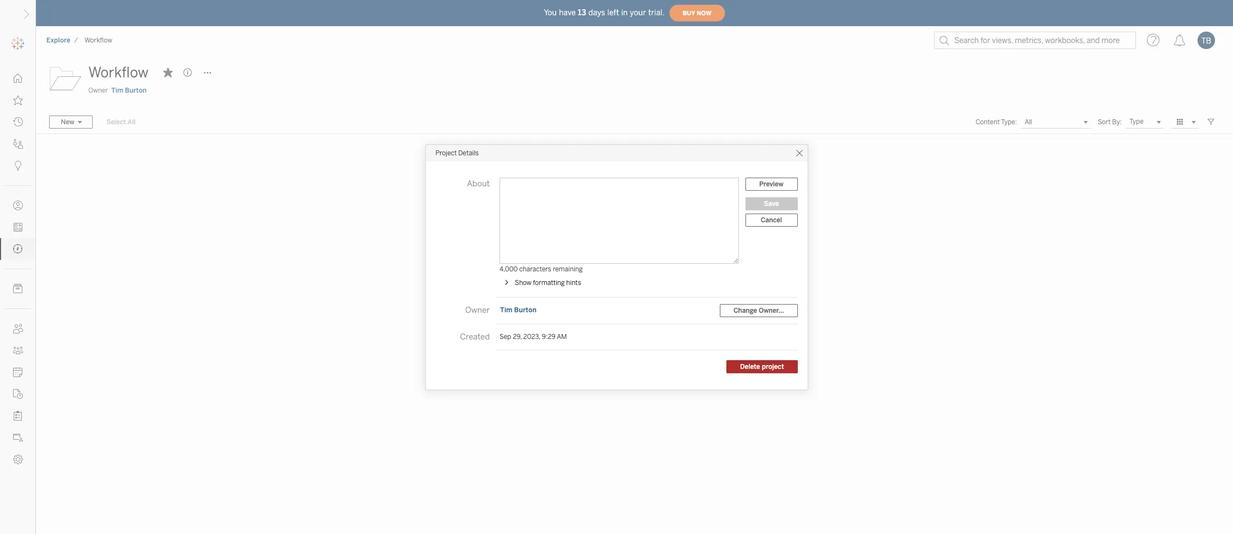 Task type: describe. For each thing, give the bounding box(es) containing it.
by:
[[1113, 118, 1122, 126]]

sort by:
[[1098, 118, 1122, 126]]

have
[[559, 8, 576, 17]]

created
[[460, 332, 490, 342]]

29,
[[513, 333, 522, 341]]

show formatting hints
[[515, 279, 581, 287]]

About text field
[[500, 178, 739, 264]]

trial.
[[649, 8, 665, 17]]

users image
[[13, 324, 23, 334]]

new button
[[49, 116, 93, 129]]

site status image
[[13, 433, 23, 443]]

recents image
[[13, 117, 23, 127]]

burton inside project details dialog
[[514, 306, 537, 314]]

tim burton link for workflow
[[111, 86, 147, 95]]

tim inside project details dialog
[[500, 306, 513, 314]]

personal space image
[[13, 201, 23, 211]]

change
[[734, 307, 757, 315]]

project
[[762, 363, 784, 371]]

main navigation. press the up and down arrow keys to access links. element
[[0, 68, 35, 471]]

project image
[[49, 62, 82, 94]]

remaining
[[553, 265, 583, 273]]

owner for owner
[[465, 305, 490, 315]]

content type:
[[976, 118, 1017, 126]]

now
[[697, 10, 712, 17]]

type:
[[1001, 118, 1017, 126]]

preview
[[760, 180, 784, 188]]

home image
[[13, 74, 23, 83]]

days
[[589, 8, 605, 17]]

sort
[[1098, 118, 1111, 126]]

all
[[128, 118, 136, 126]]

you have 13 days left in your trial.
[[544, 8, 665, 17]]

owner tim burton
[[88, 87, 147, 94]]

owner for owner tim burton
[[88, 87, 108, 94]]

13
[[578, 8, 586, 17]]

delete
[[740, 363, 760, 371]]

groups image
[[13, 346, 23, 356]]

explore link
[[46, 36, 71, 45]]

project
[[436, 149, 457, 157]]

show formatting hints button
[[501, 276, 583, 289]]

tim burton link for about
[[500, 306, 537, 315]]

settings image
[[13, 455, 23, 465]]

navigation panel element
[[0, 33, 35, 471]]

in
[[622, 8, 628, 17]]



Task type: vqa. For each thing, say whether or not it's contained in the screenshot.
the topmost 'YOUR'
no



Task type: locate. For each thing, give the bounding box(es) containing it.
burton up the all
[[125, 87, 147, 94]]

new
[[61, 118, 74, 126]]

buy now button
[[669, 4, 725, 22]]

tim burton link up '29,'
[[500, 306, 537, 315]]

you
[[544, 8, 557, 17]]

0 vertical spatial tim burton link
[[111, 86, 147, 95]]

select all button
[[99, 116, 143, 129]]

1 vertical spatial owner
[[465, 305, 490, 315]]

1 horizontal spatial burton
[[514, 306, 537, 314]]

external assets image
[[13, 284, 23, 294]]

details
[[458, 149, 479, 157]]

workflow right /
[[85, 37, 112, 44]]

owner right project image
[[88, 87, 108, 94]]

tim burton
[[500, 306, 537, 314]]

0 vertical spatial owner
[[88, 87, 108, 94]]

owner up created
[[465, 305, 490, 315]]

delete project button
[[727, 360, 798, 373]]

explore image
[[13, 244, 23, 254]]

tasks image
[[13, 411, 23, 421]]

0 horizontal spatial tim burton link
[[111, 86, 147, 95]]

0 horizontal spatial owner
[[88, 87, 108, 94]]

change owner… button
[[720, 304, 798, 317]]

collections image
[[13, 223, 23, 232]]

0 vertical spatial tim
[[111, 87, 123, 94]]

your
[[630, 8, 646, 17]]

4,000
[[500, 265, 518, 273]]

1 vertical spatial tim burton link
[[500, 306, 537, 315]]

/
[[74, 37, 78, 44]]

2023,
[[524, 333, 541, 341]]

tim burton link inside project details dialog
[[500, 306, 537, 315]]

project details dialog
[[426, 145, 808, 390]]

1 horizontal spatial owner
[[465, 305, 490, 315]]

9:29
[[542, 333, 556, 341]]

1 vertical spatial burton
[[514, 306, 537, 314]]

preview button
[[746, 178, 798, 191]]

select all
[[106, 118, 136, 126]]

burton down the show
[[514, 306, 537, 314]]

shared with me image
[[13, 139, 23, 149]]

project details
[[436, 149, 479, 157]]

change owner…
[[734, 307, 784, 315]]

1 vertical spatial workflow
[[88, 64, 149, 81]]

jobs image
[[13, 390, 23, 399]]

0 horizontal spatial tim
[[111, 87, 123, 94]]

delete project
[[740, 363, 784, 371]]

0 horizontal spatial burton
[[125, 87, 147, 94]]

favorites image
[[13, 95, 23, 105]]

0 vertical spatial burton
[[125, 87, 147, 94]]

recommendations image
[[13, 161, 23, 171]]

1 horizontal spatial tim
[[500, 306, 513, 314]]

1 horizontal spatial tim burton link
[[500, 306, 537, 315]]

tim burton link up the all
[[111, 86, 147, 95]]

1 vertical spatial tim
[[500, 306, 513, 314]]

owner
[[88, 87, 108, 94], [465, 305, 490, 315]]

buy now
[[683, 10, 712, 17]]

show
[[515, 279, 532, 287]]

workflow
[[85, 37, 112, 44], [88, 64, 149, 81]]

schedules image
[[13, 368, 23, 378]]

content
[[976, 118, 1000, 126]]

workflow up owner tim burton on the left top of page
[[88, 64, 149, 81]]

4,000 characters remaining
[[500, 265, 583, 273]]

characters
[[519, 265, 552, 273]]

cancel button
[[746, 214, 798, 227]]

tim up sep
[[500, 306, 513, 314]]

select
[[106, 118, 126, 126]]

buy
[[683, 10, 695, 17]]

owner inside project details dialog
[[465, 305, 490, 315]]

about
[[467, 179, 490, 188]]

explore
[[46, 37, 70, 44]]

tim
[[111, 87, 123, 94], [500, 306, 513, 314]]

cancel
[[761, 216, 782, 224]]

owner…
[[759, 307, 784, 315]]

sep 29, 2023, 9:29 am
[[500, 333, 567, 341]]

tim up select
[[111, 87, 123, 94]]

0 vertical spatial workflow
[[85, 37, 112, 44]]

formatting
[[533, 279, 565, 287]]

explore /
[[46, 37, 78, 44]]

tim burton link
[[111, 86, 147, 95], [500, 306, 537, 315]]

left
[[608, 8, 619, 17]]

am
[[557, 333, 567, 341]]

hints
[[566, 279, 581, 287]]

burton
[[125, 87, 147, 94], [514, 306, 537, 314]]

workflow element
[[81, 37, 116, 44]]

sep
[[500, 333, 511, 341]]



